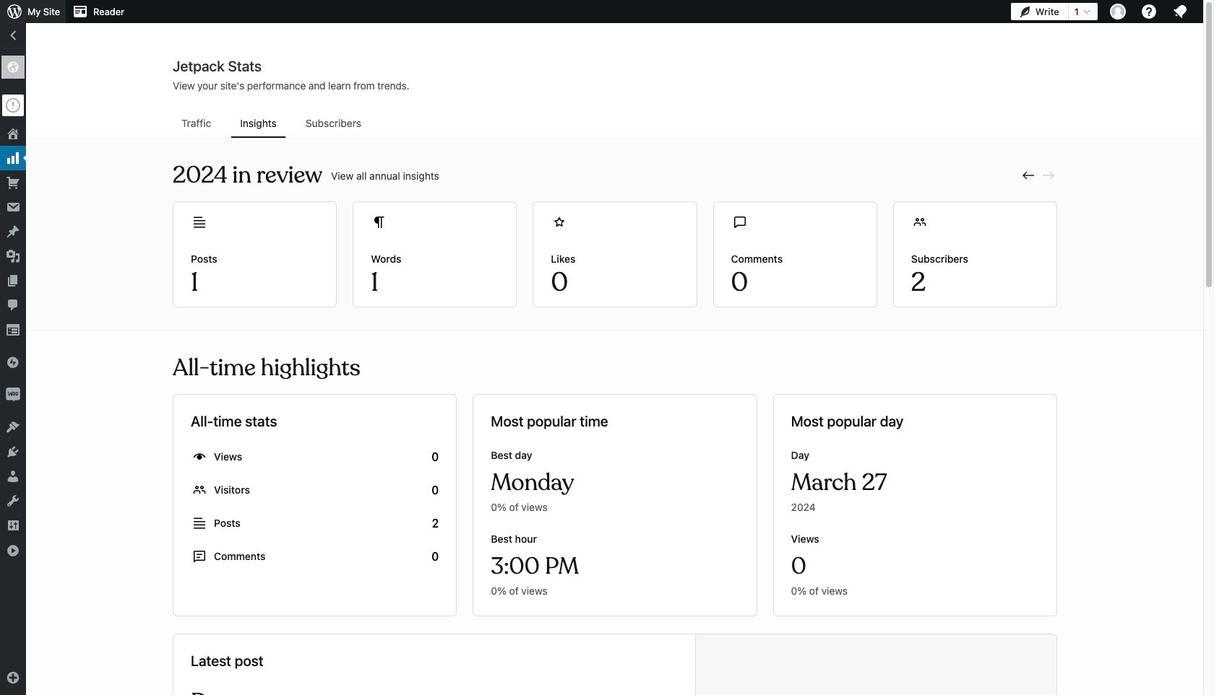 Task type: vqa. For each thing, say whether or not it's contained in the screenshot.
'insert_drive_file' image
no



Task type: locate. For each thing, give the bounding box(es) containing it.
help image
[[1140, 3, 1158, 20]]

1 vertical spatial img image
[[6, 388, 20, 403]]

1 img image from the top
[[6, 356, 20, 370]]

img image
[[6, 356, 20, 370], [6, 388, 20, 403]]

main content
[[27, 57, 1203, 696]]

0 vertical spatial img image
[[6, 356, 20, 370]]

menu
[[173, 111, 1057, 138]]

manage your notifications image
[[1171, 3, 1189, 20]]



Task type: describe. For each thing, give the bounding box(es) containing it.
my profile image
[[1110, 4, 1126, 20]]

2 img image from the top
[[6, 388, 20, 403]]



